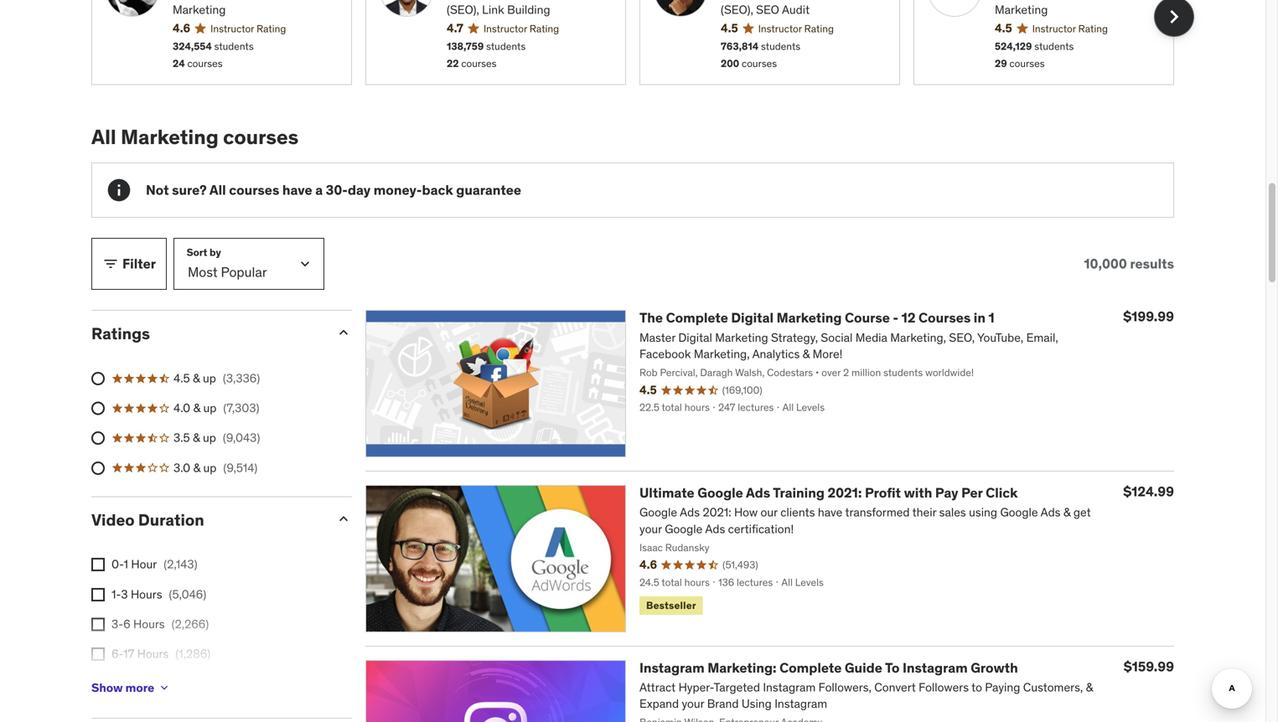 Task type: locate. For each thing, give the bounding box(es) containing it.
students down seo
[[761, 40, 801, 53]]

instagram left marketing:
[[640, 660, 705, 677]]

rating down marketing strategy, facebook marketing
[[1079, 22, 1109, 35]]

up right '4.0'
[[203, 401, 217, 416]]

students right the 524,129
[[1035, 40, 1075, 53]]

have
[[283, 182, 313, 199]]

3 instructor rating from the left
[[759, 22, 834, 35]]

instructor down marketing,
[[211, 22, 254, 35]]

pay
[[936, 485, 959, 502]]

4 & from the top
[[193, 461, 201, 476]]

1 small image from the top
[[335, 325, 352, 341]]

1 vertical spatial complete
[[780, 660, 842, 677]]

audit
[[782, 2, 810, 17]]

0 horizontal spatial 1
[[124, 557, 128, 572]]

0 horizontal spatial digital
[[173, 0, 207, 1]]

17+
[[112, 677, 130, 692]]

up
[[203, 371, 216, 386], [203, 401, 217, 416], [203, 431, 216, 446], [203, 461, 217, 476]]

show
[[91, 681, 123, 696]]

rating for link
[[530, 22, 559, 35]]

1
[[989, 310, 995, 327], [124, 557, 128, 572]]

-
[[893, 310, 899, 327]]

1 instructor from the left
[[211, 22, 254, 35]]

students inside 763,814 students 200 courses
[[761, 40, 801, 53]]

up up 4.0 & up (7,303)
[[203, 371, 216, 386]]

rating for seo
[[805, 22, 834, 35]]

1 (seo), from the left
[[447, 2, 480, 17]]

2 search from the left
[[721, 0, 758, 1]]

courses for 22
[[462, 57, 497, 70]]

0 vertical spatial small image
[[335, 325, 352, 341]]

a
[[315, 182, 323, 199]]

complete right the
[[666, 310, 729, 327]]

instructor rating down marketing strategy, facebook marketing
[[1033, 22, 1109, 35]]

courses inside the 324,554 students 24 courses
[[187, 57, 223, 70]]

$199.99
[[1124, 308, 1175, 326]]

xsmall image
[[91, 559, 105, 572], [91, 589, 105, 602], [91, 648, 105, 662], [158, 682, 171, 695]]

engine for link
[[487, 0, 523, 1]]

3 & from the top
[[193, 431, 200, 446]]

engine up link
[[487, 0, 523, 1]]

2 students from the left
[[486, 40, 526, 53]]

small image
[[335, 325, 352, 341], [335, 511, 352, 528]]

(seo), inside search engine optimization (seo), link building
[[447, 2, 480, 17]]

instructor
[[211, 22, 254, 35], [484, 22, 527, 35], [759, 22, 802, 35], [1033, 22, 1077, 35]]

1 vertical spatial digital
[[732, 310, 774, 327]]

2 instructor rating from the left
[[484, 22, 559, 35]]

4 students from the left
[[1035, 40, 1075, 53]]

3.5
[[174, 431, 190, 446]]

1 students from the left
[[214, 40, 254, 53]]

4.6
[[173, 21, 190, 36]]

(seo),
[[447, 2, 480, 17], [721, 2, 754, 17]]

1 horizontal spatial instagram
[[903, 660, 968, 677]]

4 up from the top
[[203, 461, 217, 476]]

ultimate google ads training 2021: profit with pay per click link
[[640, 485, 1018, 502]]

instructor rating down audit at the right of the page
[[759, 22, 834, 35]]

courses down 763,814
[[742, 57, 777, 70]]

search inside search engine optimization (seo), link building
[[447, 0, 484, 1]]

per
[[962, 485, 983, 502]]

day
[[348, 182, 371, 199]]

4.5 up the 524,129
[[995, 21, 1013, 36]]

up for 4.5 & up
[[203, 371, 216, 386]]

not sure? all courses have a 30-day money-back guarantee
[[146, 182, 522, 199]]

rating down building
[[530, 22, 559, 35]]

up for 4.0 & up
[[203, 401, 217, 416]]

hours right 3
[[131, 587, 162, 602]]

instagram right to
[[903, 660, 968, 677]]

search
[[447, 0, 484, 1], [721, 0, 758, 1]]

(seo), for 4.5
[[721, 2, 754, 17]]

search inside search engine optimization (seo), seo audit
[[721, 0, 758, 1]]

digital
[[173, 0, 207, 1], [732, 310, 774, 327]]

engine
[[487, 0, 523, 1], [761, 0, 797, 1]]

0 horizontal spatial engine
[[487, 0, 523, 1]]

instagram marketing: complete guide to instagram growth link
[[640, 660, 1019, 677]]

up right 3.5
[[203, 431, 216, 446]]

3 students from the left
[[761, 40, 801, 53]]

3 rating from the left
[[805, 22, 834, 35]]

media
[[303, 0, 335, 1]]

search up seo
[[721, 0, 758, 1]]

hours right 17
[[137, 647, 169, 662]]

& right 3.0
[[193, 461, 201, 476]]

$159.99
[[1124, 659, 1175, 676]]

0 vertical spatial digital
[[173, 0, 207, 1]]

2 engine from the left
[[761, 0, 797, 1]]

students right 324,554
[[214, 40, 254, 53]]

courses for 200
[[742, 57, 777, 70]]

complete left guide
[[780, 660, 842, 677]]

facebook
[[1101, 0, 1153, 1]]

324,554 students 24 courses
[[173, 40, 254, 70]]

students down link
[[486, 40, 526, 53]]

1 & from the top
[[193, 371, 200, 386]]

4.5
[[721, 21, 739, 36], [995, 21, 1013, 36], [174, 371, 190, 386]]

optimization up building
[[526, 0, 593, 1]]

(seo), left seo
[[721, 2, 754, 17]]

1 horizontal spatial 1
[[989, 310, 995, 327]]

1 horizontal spatial engine
[[761, 0, 797, 1]]

courses down 138,759
[[462, 57, 497, 70]]

(1,286)
[[175, 647, 211, 662]]

instructor down seo
[[759, 22, 802, 35]]

138,759 students 22 courses
[[447, 40, 526, 70]]

courses inside 138,759 students 22 courses
[[462, 57, 497, 70]]

courses
[[187, 57, 223, 70], [462, 57, 497, 70], [742, 57, 777, 70], [1010, 57, 1045, 70], [223, 124, 299, 150], [229, 182, 280, 199]]

1 instructor rating from the left
[[211, 22, 286, 35]]

optimization inside search engine optimization (seo), seo audit
[[800, 0, 867, 1]]

marketing
[[995, 0, 1049, 1], [173, 2, 226, 17], [995, 2, 1049, 17], [121, 124, 219, 150], [777, 310, 842, 327]]

& right '4.0'
[[193, 401, 201, 416]]

optimization inside search engine optimization (seo), link building
[[526, 0, 593, 1]]

2 up from the top
[[203, 401, 217, 416]]

1 up from the top
[[203, 371, 216, 386]]

2 horizontal spatial 4.5
[[995, 21, 1013, 36]]

rating for marketing
[[257, 22, 286, 35]]

2 rating from the left
[[530, 22, 559, 35]]

engine up seo
[[761, 0, 797, 1]]

students for marketing
[[214, 40, 254, 53]]

courses up the have at the top left of page
[[223, 124, 299, 150]]

0 vertical spatial complete
[[666, 310, 729, 327]]

optimization for building
[[526, 0, 593, 1]]

instructor for marketing
[[211, 22, 254, 35]]

3 up from the top
[[203, 431, 216, 446]]

1 search from the left
[[447, 0, 484, 1]]

& for 4.5
[[193, 371, 200, 386]]

rating down digital marketing, social media marketing
[[257, 22, 286, 35]]

1 horizontal spatial optimization
[[800, 0, 867, 1]]

2021:
[[828, 485, 862, 502]]

optimization
[[526, 0, 593, 1], [800, 0, 867, 1]]

complete
[[666, 310, 729, 327], [780, 660, 842, 677]]

& up 4.0 & up (7,303)
[[193, 371, 200, 386]]

optimization up audit at the right of the page
[[800, 0, 867, 1]]

building
[[507, 2, 551, 17]]

xsmall image left 0-
[[91, 559, 105, 572]]

hours right the 17+
[[133, 677, 164, 692]]

students inside 138,759 students 22 courses
[[486, 40, 526, 53]]

xsmall image right more
[[158, 682, 171, 695]]

up for 3.5 & up
[[203, 431, 216, 446]]

digital inside digital marketing, social media marketing
[[173, 0, 207, 1]]

courses inside 524,129 students 29 courses
[[1010, 57, 1045, 70]]

3 instructor from the left
[[759, 22, 802, 35]]

0 vertical spatial all
[[91, 124, 116, 150]]

4.5 & up (3,336)
[[174, 371, 260, 386]]

1 horizontal spatial digital
[[732, 310, 774, 327]]

1 horizontal spatial 4.5
[[721, 21, 739, 36]]

2 instructor from the left
[[484, 22, 527, 35]]

4.5 up '4.0'
[[174, 371, 190, 386]]

6
[[123, 617, 131, 632]]

courses for 29
[[1010, 57, 1045, 70]]

& right 3.5
[[193, 431, 200, 446]]

search up 4.7 in the left top of the page
[[447, 0, 484, 1]]

courses down the 524,129
[[1010, 57, 1045, 70]]

marketing inside digital marketing, social media marketing
[[173, 2, 226, 17]]

xsmall image left 1-
[[91, 589, 105, 602]]

(seo), up 4.7 in the left top of the page
[[447, 2, 480, 17]]

2 optimization from the left
[[800, 0, 867, 1]]

&
[[193, 371, 200, 386], [193, 401, 201, 416], [193, 431, 200, 446], [193, 461, 201, 476]]

1 right in on the right top of the page
[[989, 310, 995, 327]]

22
[[447, 57, 459, 70]]

1 engine from the left
[[487, 0, 523, 1]]

2 & from the top
[[193, 401, 201, 416]]

3.0
[[174, 461, 190, 476]]

students inside the 324,554 students 24 courses
[[214, 40, 254, 53]]

1 vertical spatial small image
[[335, 511, 352, 528]]

video
[[91, 510, 135, 530]]

marketing:
[[708, 660, 777, 677]]

4.5 up 763,814
[[721, 21, 739, 36]]

more
[[126, 681, 154, 696]]

courses down 324,554
[[187, 57, 223, 70]]

courses for all
[[229, 182, 280, 199]]

up right 3.0
[[203, 461, 217, 476]]

instructor rating for link
[[484, 22, 559, 35]]

instructor rating down digital marketing, social media marketing
[[211, 22, 286, 35]]

instructor down marketing strategy, facebook marketing
[[1033, 22, 1077, 35]]

the complete digital marketing course - 12 courses in 1 link
[[640, 310, 995, 327]]

3-
[[112, 617, 123, 632]]

instructor down link
[[484, 22, 527, 35]]

1 optimization from the left
[[526, 0, 593, 1]]

24
[[173, 57, 185, 70]]

0 horizontal spatial instagram
[[640, 660, 705, 677]]

1 left hour
[[124, 557, 128, 572]]

3.0 & up (9,514)
[[174, 461, 258, 476]]

& for 3.0
[[193, 461, 201, 476]]

marketing,
[[210, 0, 265, 1]]

back
[[422, 182, 453, 199]]

1 horizontal spatial all
[[210, 182, 226, 199]]

courses left the have at the top left of page
[[229, 182, 280, 199]]

0 horizontal spatial optimization
[[526, 0, 593, 1]]

0 horizontal spatial search
[[447, 0, 484, 1]]

xsmall image for 1-
[[91, 589, 105, 602]]

all marketing courses
[[91, 124, 299, 150]]

the
[[640, 310, 663, 327]]

2 small image from the top
[[335, 511, 352, 528]]

carousel element
[[91, 0, 1195, 85]]

0 vertical spatial 1
[[989, 310, 995, 327]]

hours right 6
[[133, 617, 165, 632]]

next image
[[1161, 4, 1188, 30]]

138,759
[[447, 40, 484, 53]]

engine inside search engine optimization (seo), link building
[[487, 0, 523, 1]]

4.0
[[174, 401, 190, 416]]

1 rating from the left
[[257, 22, 286, 35]]

4.5 for marketing strategy, facebook marketing
[[995, 21, 1013, 36]]

filter
[[122, 255, 156, 273]]

instructor rating down search engine optimization (seo), link building at the top of the page
[[484, 22, 559, 35]]

2 (seo), from the left
[[721, 2, 754, 17]]

0 horizontal spatial 4.5
[[174, 371, 190, 386]]

0 horizontal spatial (seo),
[[447, 2, 480, 17]]

1-
[[112, 587, 121, 602]]

engine inside search engine optimization (seo), seo audit
[[761, 0, 797, 1]]

xsmall image left the 6- at the left bottom of page
[[91, 648, 105, 662]]

1-3 hours (5,046)
[[112, 587, 207, 602]]

instagram marketing: complete guide to instagram growth
[[640, 660, 1019, 677]]

1 horizontal spatial complete
[[780, 660, 842, 677]]

(seo), inside search engine optimization (seo), seo audit
[[721, 2, 754, 17]]

search for link
[[447, 0, 484, 1]]

profit
[[865, 485, 901, 502]]

rating down audit at the right of the page
[[805, 22, 834, 35]]

1 horizontal spatial search
[[721, 0, 758, 1]]

1 horizontal spatial (seo),
[[721, 2, 754, 17]]

courses inside 763,814 students 200 courses
[[742, 57, 777, 70]]

(9,514)
[[223, 461, 258, 476]]

(3,336)
[[223, 371, 260, 386]]

instructor rating for seo
[[759, 22, 834, 35]]

small image for video duration
[[335, 511, 352, 528]]



Task type: vqa. For each thing, say whether or not it's contained in the screenshot.


Task type: describe. For each thing, give the bounding box(es) containing it.
524,129 students 29 courses
[[995, 40, 1075, 70]]

30-
[[326, 182, 348, 199]]

in
[[974, 310, 986, 327]]

training
[[773, 485, 825, 502]]

1 vertical spatial 1
[[124, 557, 128, 572]]

hours for 1-3 hours
[[131, 587, 162, 602]]

ultimate google ads training 2021: profit with pay per click
[[640, 485, 1018, 502]]

4.5 for search engine optimization (seo), seo audit
[[721, 21, 739, 36]]

instructor for link
[[484, 22, 527, 35]]

course
[[845, 310, 890, 327]]

show more
[[91, 681, 154, 696]]

social
[[268, 0, 300, 1]]

results
[[1131, 255, 1175, 273]]

up for 3.0 & up
[[203, 461, 217, 476]]

hours for 6-17 hours
[[137, 647, 169, 662]]

courses for 24
[[187, 57, 223, 70]]

0-
[[112, 557, 124, 572]]

(9,043)
[[223, 431, 260, 446]]

$124.99
[[1124, 483, 1175, 501]]

4 rating from the left
[[1079, 22, 1109, 35]]

10,000 results
[[1085, 255, 1175, 273]]

strategy,
[[1051, 0, 1098, 1]]

763,814
[[721, 40, 759, 53]]

hours for 3-6 hours
[[133, 617, 165, 632]]

xsmall image inside the show more 'button'
[[158, 682, 171, 695]]

2 instagram from the left
[[903, 660, 968, 677]]

not
[[146, 182, 169, 199]]

12
[[902, 310, 916, 327]]

show more button
[[91, 672, 171, 705]]

ratings button
[[91, 324, 322, 344]]

duration
[[138, 510, 204, 530]]

seo
[[757, 2, 780, 17]]

4 instructor rating from the left
[[1033, 22, 1109, 35]]

6-17 hours (1,286)
[[112, 647, 211, 662]]

courses
[[919, 310, 971, 327]]

6-
[[112, 647, 123, 662]]

search engine optimization (seo), seo audit
[[721, 0, 867, 17]]

0 horizontal spatial all
[[91, 124, 116, 150]]

10,000
[[1085, 255, 1128, 273]]

(2,143)
[[164, 557, 198, 572]]

ultimate
[[640, 485, 695, 502]]

763,814 students 200 courses
[[721, 40, 801, 70]]

10,000 results status
[[1085, 255, 1175, 273]]

0 horizontal spatial complete
[[666, 310, 729, 327]]

(2,266)
[[172, 617, 209, 632]]

& for 3.5
[[193, 431, 200, 446]]

money-
[[374, 182, 422, 199]]

29
[[995, 57, 1008, 70]]

search engine optimization (seo), link building
[[447, 0, 593, 17]]

3.5 & up (9,043)
[[174, 431, 260, 446]]

xsmall image
[[91, 618, 105, 632]]

instructor for seo
[[759, 22, 802, 35]]

0-1 hour (2,143)
[[112, 557, 198, 572]]

3-6 hours (2,266)
[[112, 617, 209, 632]]

200
[[721, 57, 740, 70]]

the complete digital marketing course - 12 courses in 1
[[640, 310, 995, 327]]

4.7
[[447, 21, 464, 36]]

growth
[[971, 660, 1019, 677]]

17+ hours
[[112, 677, 164, 692]]

instructor rating for marketing
[[211, 22, 286, 35]]

17
[[123, 647, 134, 662]]

1 vertical spatial all
[[210, 182, 226, 199]]

link
[[482, 2, 505, 17]]

(7,303)
[[223, 401, 260, 416]]

click
[[986, 485, 1018, 502]]

google
[[698, 485, 744, 502]]

xsmall image for 0-
[[91, 559, 105, 572]]

xsmall image for 6-
[[91, 648, 105, 662]]

1 instagram from the left
[[640, 660, 705, 677]]

324,554
[[173, 40, 212, 53]]

& for 4.0
[[193, 401, 201, 416]]

4.0 & up (7,303)
[[174, 401, 260, 416]]

search for seo
[[721, 0, 758, 1]]

students for link
[[486, 40, 526, 53]]

video duration button
[[91, 510, 322, 530]]

small image for ratings
[[335, 325, 352, 341]]

small image
[[102, 256, 119, 273]]

filter button
[[91, 238, 167, 290]]

(5,046)
[[169, 587, 207, 602]]

ratings
[[91, 324, 150, 344]]

engine for seo
[[761, 0, 797, 1]]

3
[[121, 587, 128, 602]]

sure?
[[172, 182, 207, 199]]

hour
[[131, 557, 157, 572]]

524,129
[[995, 40, 1033, 53]]

guarantee
[[456, 182, 522, 199]]

with
[[904, 485, 933, 502]]

4 instructor from the left
[[1033, 22, 1077, 35]]

optimization for audit
[[800, 0, 867, 1]]

(seo), for 4.7
[[447, 2, 480, 17]]

marketing strategy, facebook marketing
[[995, 0, 1153, 17]]

students inside 524,129 students 29 courses
[[1035, 40, 1075, 53]]

ads
[[746, 485, 771, 502]]

students for seo
[[761, 40, 801, 53]]

to
[[886, 660, 900, 677]]

guide
[[845, 660, 883, 677]]



